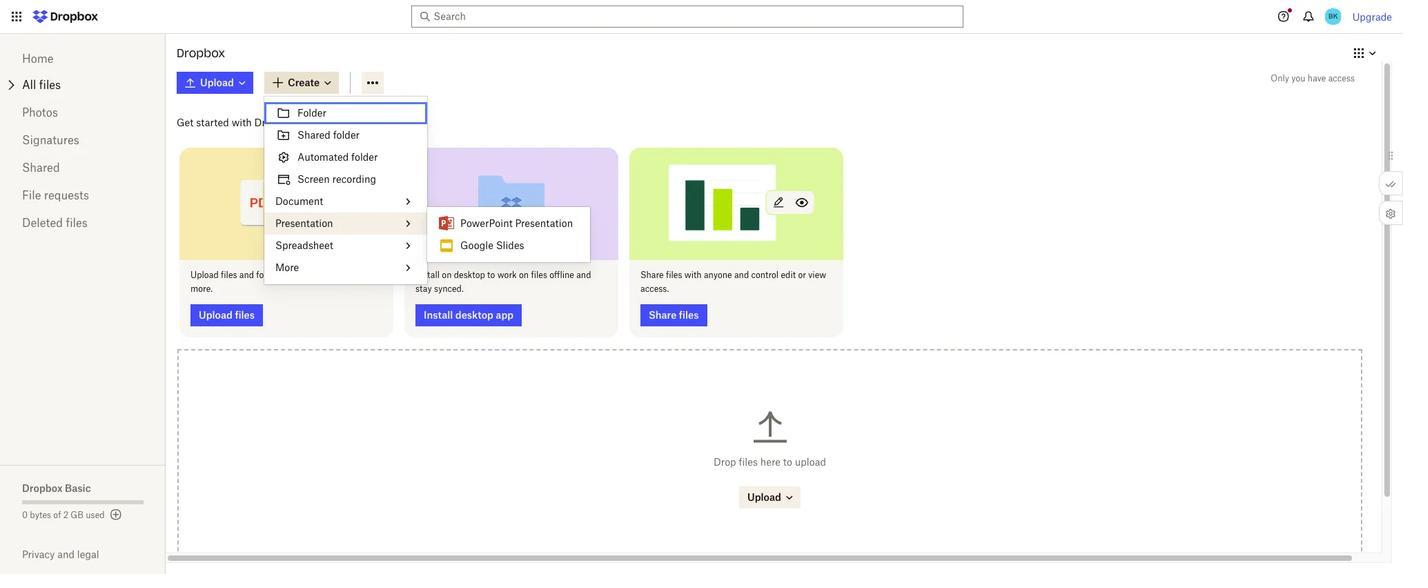 Task type: describe. For each thing, give the bounding box(es) containing it.
folder
[[298, 107, 326, 119]]

and inside install on desktop to work on files offline and stay synced.
[[577, 270, 591, 280]]

upgrade
[[1353, 11, 1392, 22]]

0 bytes of 2 gb used
[[22, 510, 105, 520]]

files inside install on desktop to work on files offline and stay synced.
[[531, 270, 547, 280]]

legal
[[77, 549, 99, 561]]

photos
[[22, 106, 58, 119]]

1 on from the left
[[442, 270, 452, 280]]

recording
[[332, 173, 376, 185]]

only you have access
[[1271, 73, 1355, 84]]

get started with dropbox
[[177, 117, 293, 128]]

share
[[641, 270, 664, 280]]

document menu item
[[264, 191, 427, 213]]

folders
[[256, 270, 283, 280]]

screen recording
[[298, 173, 376, 185]]

template stateless image
[[438, 215, 455, 232]]

google slides menu item
[[427, 235, 590, 257]]

google
[[460, 240, 493, 251]]

work
[[497, 270, 517, 280]]

or
[[798, 270, 806, 280]]

presentation menu item
[[264, 213, 427, 235]]

bytes
[[30, 510, 51, 520]]

more menu item
[[264, 257, 427, 279]]

offline
[[550, 270, 574, 280]]

home
[[22, 52, 54, 66]]

edit
[[781, 270, 796, 280]]

to for install on desktop to work on files offline and stay synced.
[[487, 270, 495, 280]]

1 presentation from the left
[[275, 217, 333, 229]]

google slides
[[460, 240, 524, 251]]

with for started
[[232, 117, 252, 128]]

files for share
[[666, 270, 682, 280]]

signatures link
[[22, 126, 144, 154]]

screen
[[298, 173, 330, 185]]

with for files
[[685, 270, 702, 280]]

files for upload
[[221, 270, 237, 280]]

to for drop files here to upload
[[783, 457, 792, 468]]

stay
[[416, 283, 432, 294]]

anyone
[[704, 270, 732, 280]]

spreadsheet
[[275, 240, 333, 251]]

files for deleted
[[66, 216, 88, 230]]

2 on from the left
[[519, 270, 529, 280]]

used
[[86, 510, 105, 520]]

access
[[1329, 73, 1355, 84]]

and inside share files with anyone and control edit or view access.
[[734, 270, 749, 280]]

deleted files link
[[22, 209, 144, 237]]

document
[[275, 195, 323, 207]]

upload files and folders to edit, share, sign, and more.
[[191, 270, 376, 294]]

automated
[[298, 151, 349, 163]]

share files with anyone and control edit or view access.
[[641, 270, 826, 294]]

file requests
[[22, 188, 89, 202]]

home link
[[22, 45, 144, 72]]

more
[[275, 262, 299, 273]]

screen recording menu item
[[264, 168, 427, 191]]

privacy and legal
[[22, 549, 99, 561]]

upload
[[191, 270, 219, 280]]

more.
[[191, 283, 213, 294]]

and left folders
[[239, 270, 254, 280]]

upgrade link
[[1353, 11, 1392, 22]]

slides
[[496, 240, 524, 251]]

gb
[[71, 510, 84, 520]]

automated folder menu item
[[264, 146, 427, 168]]



Task type: locate. For each thing, give the bounding box(es) containing it.
to
[[285, 270, 293, 280], [487, 270, 495, 280], [783, 457, 792, 468]]

1 horizontal spatial to
[[487, 270, 495, 280]]

synced.
[[434, 283, 464, 294]]

deleted
[[22, 216, 63, 230]]

powerpoint
[[460, 217, 513, 229]]

0 vertical spatial shared
[[298, 129, 331, 141]]

and left control
[[734, 270, 749, 280]]

shared inside menu item
[[298, 129, 331, 141]]

0 horizontal spatial presentation
[[275, 217, 333, 229]]

with right started
[[232, 117, 252, 128]]

1 vertical spatial with
[[685, 270, 702, 280]]

folder up recording
[[351, 151, 378, 163]]

on
[[442, 270, 452, 280], [519, 270, 529, 280]]

files
[[66, 216, 88, 230], [221, 270, 237, 280], [531, 270, 547, 280], [666, 270, 682, 280], [739, 457, 758, 468]]

access.
[[641, 283, 669, 294]]

shared down folder at the top of the page
[[298, 129, 331, 141]]

folder down folder menu item
[[333, 129, 360, 141]]

global header element
[[0, 0, 1403, 34]]

0 vertical spatial folder
[[333, 129, 360, 141]]

spreadsheet menu item
[[264, 235, 427, 257]]

get more space image
[[107, 507, 124, 523]]

shared up file
[[22, 161, 60, 175]]

folder
[[333, 129, 360, 141], [351, 151, 378, 163]]

files left offline
[[531, 270, 547, 280]]

basic
[[65, 483, 91, 494]]

files for drop
[[739, 457, 758, 468]]

file
[[22, 188, 41, 202]]

with
[[232, 117, 252, 128], [685, 270, 702, 280]]

presentation up 'spreadsheet'
[[275, 217, 333, 229]]

1 vertical spatial shared
[[22, 161, 60, 175]]

install on desktop to work on files offline and stay synced.
[[416, 270, 591, 294]]

files right share
[[666, 270, 682, 280]]

presentation up slides
[[515, 217, 573, 229]]

dropbox basic
[[22, 483, 91, 494]]

to inside upload files and folders to edit, share, sign, and more.
[[285, 270, 293, 280]]

files inside deleted files link
[[66, 216, 88, 230]]

and left legal
[[57, 549, 75, 561]]

control
[[751, 270, 779, 280]]

files inside upload files and folders to edit, share, sign, and more.
[[221, 270, 237, 280]]

upload
[[795, 457, 826, 468]]

presentation
[[275, 217, 333, 229], [515, 217, 573, 229]]

on up the synced. on the left of the page
[[442, 270, 452, 280]]

0 horizontal spatial with
[[232, 117, 252, 128]]

2 vertical spatial dropbox
[[22, 483, 63, 494]]

view
[[808, 270, 826, 280]]

privacy and legal link
[[22, 549, 166, 561]]

dropbox logo - go to the homepage image
[[28, 6, 103, 28]]

here
[[761, 457, 781, 468]]

signatures
[[22, 133, 79, 147]]

2 horizontal spatial dropbox
[[254, 117, 293, 128]]

files inside share files with anyone and control edit or view access.
[[666, 270, 682, 280]]

2
[[63, 510, 68, 520]]

1 vertical spatial folder
[[351, 151, 378, 163]]

and right offline
[[577, 270, 591, 280]]

1 horizontal spatial shared
[[298, 129, 331, 141]]

shared for shared folder
[[298, 129, 331, 141]]

0 vertical spatial dropbox
[[177, 46, 225, 60]]

0 horizontal spatial on
[[442, 270, 452, 280]]

2 presentation from the left
[[515, 217, 573, 229]]

to inside install on desktop to work on files offline and stay synced.
[[487, 270, 495, 280]]

requests
[[44, 188, 89, 202]]

dropbox for dropbox basic
[[22, 483, 63, 494]]

sign,
[[340, 270, 359, 280]]

started
[[196, 117, 229, 128]]

to left 'work'
[[487, 270, 495, 280]]

drop files here to upload
[[714, 457, 826, 468]]

0 horizontal spatial to
[[285, 270, 293, 280]]

shared
[[298, 129, 331, 141], [22, 161, 60, 175]]

folder for shared folder
[[333, 129, 360, 141]]

1 horizontal spatial presentation
[[515, 217, 573, 229]]

share,
[[315, 270, 338, 280]]

shared link
[[22, 154, 144, 182]]

install
[[416, 270, 440, 280]]

1 horizontal spatial dropbox
[[177, 46, 225, 60]]

1 horizontal spatial on
[[519, 270, 529, 280]]

to left edit,
[[285, 270, 293, 280]]

1 vertical spatial dropbox
[[254, 117, 293, 128]]

files left here
[[739, 457, 758, 468]]

only
[[1271, 73, 1289, 84]]

template stateless image
[[438, 237, 455, 254]]

powerpoint presentation menu item
[[427, 213, 590, 235]]

deleted files
[[22, 216, 88, 230]]

dropbox for dropbox
[[177, 46, 225, 60]]

drop
[[714, 457, 736, 468]]

folder menu item
[[264, 102, 427, 124]]

shared for shared
[[22, 161, 60, 175]]

files down file requests link
[[66, 216, 88, 230]]

shared folder menu item
[[264, 124, 427, 146]]

automated folder
[[298, 151, 378, 163]]

folder for automated folder
[[351, 151, 378, 163]]

0
[[22, 510, 28, 520]]

you
[[1292, 73, 1306, 84]]

powerpoint presentation
[[460, 217, 573, 229]]

2 horizontal spatial to
[[783, 457, 792, 468]]

files right upload
[[221, 270, 237, 280]]

of
[[53, 510, 61, 520]]

file requests link
[[22, 182, 144, 209]]

and right sign,
[[361, 270, 376, 280]]

shared folder
[[298, 129, 360, 141]]

0 horizontal spatial dropbox
[[22, 483, 63, 494]]

dropbox
[[177, 46, 225, 60], [254, 117, 293, 128], [22, 483, 63, 494]]

and
[[239, 270, 254, 280], [361, 270, 376, 280], [577, 270, 591, 280], [734, 270, 749, 280], [57, 549, 75, 561]]

1 horizontal spatial with
[[685, 270, 702, 280]]

to right here
[[783, 457, 792, 468]]

with inside share files with anyone and control edit or view access.
[[685, 270, 702, 280]]

on right 'work'
[[519, 270, 529, 280]]

have
[[1308, 73, 1326, 84]]

privacy
[[22, 549, 55, 561]]

edit,
[[295, 270, 312, 280]]

0 vertical spatial with
[[232, 117, 252, 128]]

get
[[177, 117, 194, 128]]

desktop
[[454, 270, 485, 280]]

with left the anyone
[[685, 270, 702, 280]]

photos link
[[22, 99, 144, 126]]

0 horizontal spatial shared
[[22, 161, 60, 175]]



Task type: vqa. For each thing, say whether or not it's contained in the screenshot.
folder inside the menu item
yes



